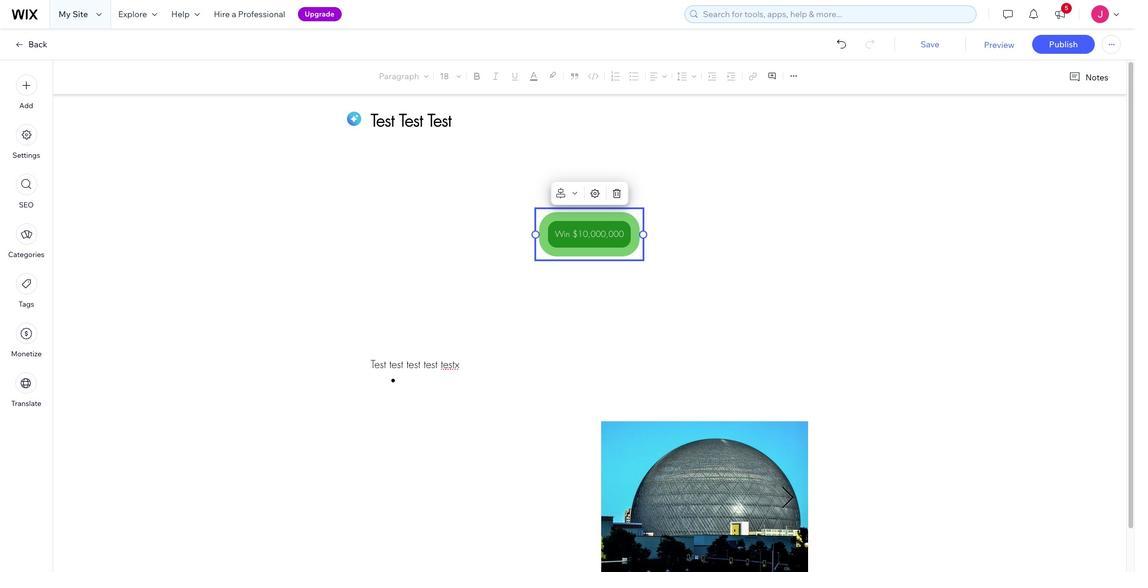 Task type: locate. For each thing, give the bounding box(es) containing it.
Search for tools, apps, help & more... field
[[700, 6, 973, 22]]

hire a professional
[[214, 9, 285, 20]]

preview button
[[984, 40, 1015, 50]]

paragraph
[[379, 71, 419, 82]]

publish
[[1050, 39, 1078, 50]]

monetize button
[[11, 323, 42, 358]]

5 button
[[1047, 0, 1073, 28]]

site
[[73, 9, 88, 20]]

a
[[232, 9, 236, 20]]

test
[[389, 358, 403, 371], [407, 358, 421, 371], [424, 358, 438, 371]]

win $10,000,000 button
[[539, 212, 640, 257]]

win
[[555, 229, 570, 240]]

publish button
[[1033, 35, 1095, 54]]

hire a professional link
[[207, 0, 292, 28]]

2 test from the left
[[407, 358, 421, 371]]

upgrade
[[305, 9, 335, 18]]

testx
[[441, 358, 460, 371]]

0 horizontal spatial test
[[389, 358, 403, 371]]

translate button
[[11, 373, 41, 408]]

translate
[[11, 399, 41, 408]]

help
[[171, 9, 190, 20]]

help button
[[164, 0, 207, 28]]

professional
[[238, 9, 285, 20]]

explore
[[118, 9, 147, 20]]

1 test from the left
[[389, 358, 403, 371]]

settings button
[[12, 124, 40, 160]]

menu
[[0, 67, 53, 415]]

test test test test testx
[[371, 358, 460, 371]]

2 horizontal spatial test
[[424, 358, 438, 371]]

tags
[[19, 300, 34, 309]]

monetize
[[11, 350, 42, 358]]

categories
[[8, 250, 44, 259]]

notes
[[1086, 72, 1109, 83]]

add
[[19, 101, 33, 110]]

1 horizontal spatial test
[[407, 358, 421, 371]]



Task type: vqa. For each thing, say whether or not it's contained in the screenshot.
I'M A Product link for 632835642834572
no



Task type: describe. For each thing, give the bounding box(es) containing it.
5
[[1065, 4, 1069, 12]]

upgrade button
[[298, 7, 342, 21]]

menu containing add
[[0, 67, 53, 415]]

categories button
[[8, 224, 44, 259]]

Add a Catchy Title text field
[[371, 109, 795, 131]]

settings
[[12, 151, 40, 160]]

my site
[[59, 9, 88, 20]]

back
[[28, 39, 47, 50]]

$10,000,000
[[573, 229, 624, 240]]

preview
[[984, 40, 1015, 50]]

hire
[[214, 9, 230, 20]]

save button
[[907, 39, 954, 50]]

seo
[[19, 200, 34, 209]]

paragraph button
[[377, 68, 431, 85]]

back button
[[14, 39, 47, 50]]

save
[[921, 39, 940, 50]]

win $10,000,000
[[555, 229, 624, 240]]

add button
[[16, 75, 37, 110]]

my
[[59, 9, 71, 20]]

tags button
[[16, 273, 37, 309]]

seo button
[[16, 174, 37, 209]]

test
[[371, 358, 386, 371]]

3 test from the left
[[424, 358, 438, 371]]

notes button
[[1065, 69, 1112, 85]]



